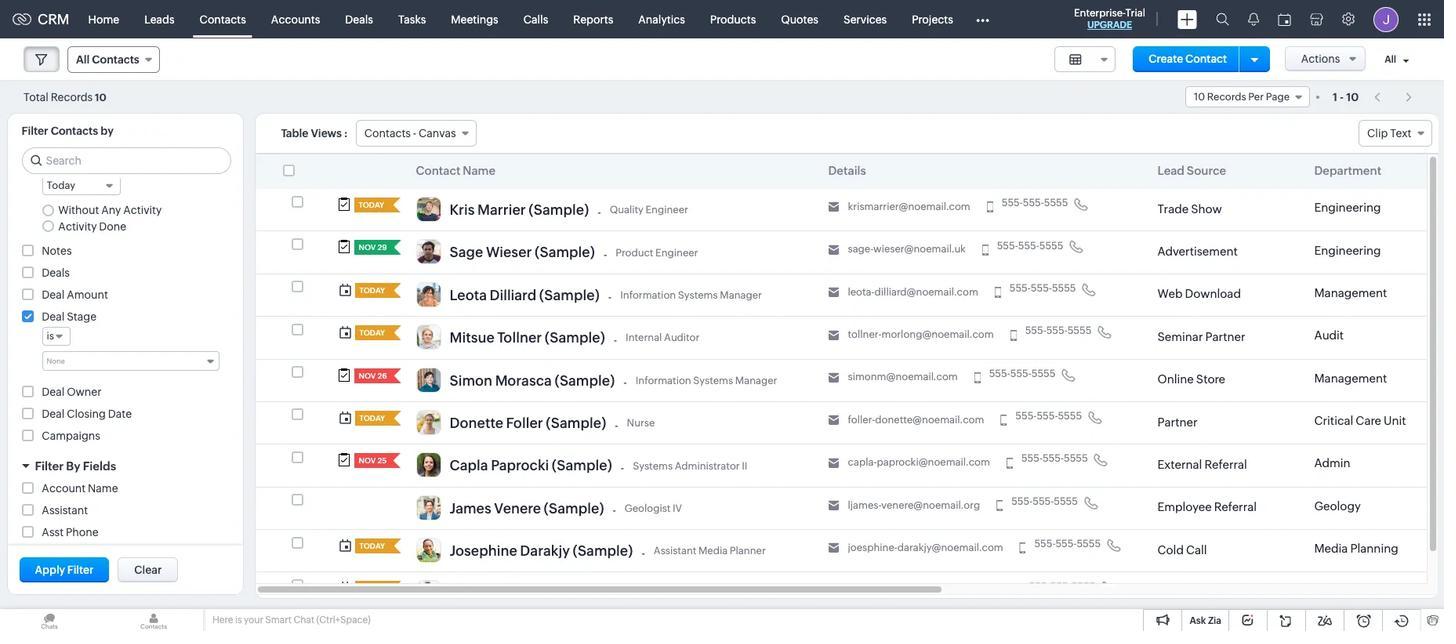 Task type: locate. For each thing, give the bounding box(es) containing it.
canvas profile image image for kris marrier (sample)
[[416, 197, 441, 222]]

canvas profile image image left james
[[416, 495, 441, 520]]

555-
[[1002, 197, 1023, 209], [1023, 197, 1044, 209], [997, 240, 1018, 251], [1018, 240, 1040, 251], [1010, 282, 1031, 294], [1031, 282, 1052, 294], [1025, 325, 1047, 337], [1047, 325, 1068, 337], [989, 367, 1011, 379], [1011, 367, 1032, 379], [1016, 410, 1037, 422], [1037, 410, 1058, 422], [1022, 453, 1043, 464], [1043, 453, 1064, 464], [1012, 495, 1033, 507], [1033, 495, 1054, 507], [1035, 538, 1056, 550], [1056, 538, 1077, 550], [1029, 581, 1050, 592], [1050, 581, 1072, 592]]

0 vertical spatial manager
[[720, 289, 762, 301]]

all inside field
[[76, 53, 90, 66]]

today for kris marrier (sample)
[[359, 201, 384, 209]]

geologist iv
[[625, 503, 682, 514]]

icon_mail image left sage-
[[828, 244, 839, 255]]

7 icon_mail image from the top
[[828, 458, 839, 469]]

contacts image
[[104, 609, 203, 631]]

2 canvas profile image image from the top
[[416, 239, 441, 265]]

engineer for sage wieser (sample)
[[656, 247, 698, 258]]

information systems manager up auditor on the bottom left
[[620, 289, 762, 301]]

information systems manager for simon morasca (sample)
[[636, 375, 777, 386]]

icon_mail image left simonm@noemail.com link
[[828, 372, 839, 383]]

1 vertical spatial engineer
[[656, 247, 698, 258]]

today for donette foller (sample)
[[360, 414, 385, 423]]

today
[[47, 180, 75, 191], [359, 201, 384, 209], [360, 286, 385, 295], [360, 329, 385, 337], [360, 414, 385, 423], [360, 542, 385, 550], [360, 584, 385, 593]]

management for simon morasca (sample)
[[1315, 371, 1387, 385]]

0 horizontal spatial media
[[699, 545, 728, 557]]

canvas profile image image left josephine at the left bottom of page
[[416, 538, 441, 563]]

your
[[244, 615, 263, 626]]

nov 29
[[359, 243, 387, 252]]

3 deal from the top
[[42, 386, 65, 398]]

10 down "create contact" button
[[1194, 91, 1205, 103]]

2 icon_mail image from the top
[[828, 244, 839, 255]]

capla paprocki (sample) link
[[450, 457, 612, 478]]

icon_mobile image
[[987, 202, 993, 213], [982, 244, 989, 255], [995, 287, 1001, 298], [1010, 330, 1017, 341], [974, 372, 981, 383], [1001, 415, 1007, 426], [1007, 458, 1013, 469], [997, 500, 1003, 511], [1020, 543, 1026, 554]]

online store
[[1158, 373, 1226, 386]]

assistant down iv at the left of the page
[[654, 545, 697, 557]]

any
[[101, 204, 121, 217]]

media left "planner"
[[699, 545, 728, 557]]

manager for leota dilliard (sample)
[[720, 289, 762, 301]]

(sample) for mitsue tollner (sample)
[[545, 329, 605, 346]]

all up total records 10
[[76, 53, 90, 66]]

1 deal from the top
[[42, 288, 65, 301]]

1 vertical spatial information systems manager
[[636, 375, 777, 386]]

engineer right quality
[[646, 204, 688, 216]]

simon
[[450, 372, 493, 389]]

0 horizontal spatial is
[[47, 330, 54, 342]]

Clip Text field
[[1359, 120, 1432, 147]]

records left the per
[[1207, 91, 1246, 103]]

morlong@noemail.com
[[882, 329, 994, 340]]

Search text field
[[22, 148, 230, 173]]

create menu image
[[1178, 10, 1197, 29]]

ii
[[742, 460, 748, 472]]

systems for simon morasca (sample)
[[693, 375, 733, 386]]

icon_mail image left capla-
[[828, 458, 839, 469]]

nov 25
[[359, 457, 387, 465]]

none field the size
[[1054, 46, 1115, 72]]

icon_mail image for simon morasca (sample)
[[828, 372, 839, 383]]

0 vertical spatial assistant
[[42, 504, 88, 517]]

1 horizontal spatial activity
[[123, 204, 162, 217]]

contacts - canvas
[[364, 127, 456, 140]]

2 vertical spatial filter
[[67, 564, 94, 576]]

26
[[377, 371, 387, 380]]

icon_mail image for mitsue tollner (sample)
[[828, 330, 839, 341]]

None field
[[1054, 46, 1115, 72], [42, 351, 219, 371]]

(sample) for simon morasca (sample)
[[555, 372, 615, 389]]

zia
[[1208, 616, 1222, 627]]

0 vertical spatial is
[[47, 330, 54, 342]]

nov for sage
[[359, 243, 376, 252]]

4 canvas profile image image from the top
[[416, 325, 441, 350]]

systems for leota dilliard (sample)
[[678, 289, 718, 301]]

1 vertical spatial deals
[[42, 266, 70, 279]]

icon_mail image left the leota-
[[828, 287, 839, 298]]

(sample) inside mitsue tollner (sample) link
[[545, 329, 605, 346]]

media down geology
[[1315, 542, 1348, 555]]

store
[[1196, 373, 1226, 386]]

(sample) right foller
[[546, 415, 606, 431]]

nov left the 25 on the bottom of page
[[359, 457, 376, 465]]

1 horizontal spatial records
[[1207, 91, 1246, 103]]

canvas profile image image for simon morasca (sample)
[[416, 367, 441, 392]]

(sample) right dilliard on the top of page
[[539, 287, 600, 303]]

(sample) right tollner on the left bottom of the page
[[545, 329, 605, 346]]

0 vertical spatial systems
[[678, 289, 718, 301]]

fields
[[83, 459, 116, 473]]

today link for josephine darakjy (sample)
[[355, 539, 387, 554]]

activity
[[123, 204, 162, 217], [58, 220, 97, 233]]

none field down upgrade
[[1054, 46, 1115, 72]]

2 management from the top
[[1315, 371, 1387, 385]]

0 vertical spatial information systems manager
[[620, 289, 762, 301]]

icon_mail image left the joesphine-
[[828, 543, 839, 554]]

0 horizontal spatial 10
[[95, 91, 106, 103]]

0 vertical spatial name
[[463, 164, 496, 177]]

referral right external
[[1205, 458, 1247, 471]]

navigation
[[1367, 85, 1421, 108]]

deal left owner
[[42, 386, 65, 398]]

5 canvas profile image image from the top
[[416, 367, 441, 392]]

deal up deal stage
[[42, 288, 65, 301]]

create
[[1149, 53, 1183, 65]]

activity down without
[[58, 220, 97, 233]]

systems down auditor on the bottom left
[[693, 375, 733, 386]]

cold call
[[1158, 543, 1207, 556]]

filter down total at top left
[[22, 125, 48, 137]]

unit
[[1384, 414, 1406, 427]]

joesphine-darakjy@noemail.com
[[848, 542, 1003, 554]]

10 right 1
[[1347, 91, 1359, 103]]

(sample) inside donette foller (sample) link
[[546, 415, 606, 431]]

29
[[377, 243, 387, 252]]

profile image
[[1374, 7, 1399, 32]]

signals element
[[1239, 0, 1269, 38]]

table
[[281, 127, 308, 140]]

quotes link
[[769, 0, 831, 38]]

name down the fields
[[88, 482, 118, 495]]

ljames-
[[848, 499, 882, 511]]

9 canvas profile image image from the top
[[416, 538, 441, 563]]

10 inside field
[[1194, 91, 1205, 103]]

2 deal from the top
[[42, 310, 65, 323]]

capla-
[[848, 457, 877, 468]]

0 horizontal spatial activity
[[58, 220, 97, 233]]

contacts right leads
[[200, 13, 246, 25]]

0 horizontal spatial partner
[[1158, 415, 1198, 429]]

partner down the online
[[1158, 415, 1198, 429]]

icon_mobile image for simon morasca (sample)
[[974, 372, 981, 383]]

canvas profile image image left capla at the left bottom of the page
[[416, 453, 441, 478]]

1 engineering from the top
[[1315, 201, 1381, 214]]

filter left by
[[35, 459, 64, 473]]

canvas profile image image left leota
[[416, 282, 441, 307]]

(sample) for james venere (sample)
[[544, 500, 604, 516]]

5 icon_mail image from the top
[[828, 372, 839, 383]]

10 Records Per Page field
[[1186, 86, 1310, 107]]

web download
[[1158, 287, 1241, 301]]

0 vertical spatial deals
[[345, 13, 373, 25]]

dilliard@noemail.com
[[875, 286, 978, 298]]

(sample) right morasca
[[555, 372, 615, 389]]

- for james venere (sample)
[[613, 504, 616, 517]]

deals left 'tasks' link
[[345, 13, 373, 25]]

1 vertical spatial name
[[88, 482, 118, 495]]

icon_mail image left tollner-
[[828, 330, 839, 341]]

today inside field
[[47, 180, 75, 191]]

4 icon_mail image from the top
[[828, 330, 839, 341]]

records inside field
[[1207, 91, 1246, 103]]

1 vertical spatial information
[[636, 375, 691, 386]]

canvas profile image image left mitsue
[[416, 325, 441, 350]]

is left your
[[235, 615, 242, 626]]

sage wieser (sample) link
[[450, 244, 595, 265]]

filter right apply
[[67, 564, 94, 576]]

(sample) inside the kris marrier (sample) link
[[529, 202, 589, 218]]

create menu element
[[1168, 0, 1207, 38]]

systems up auditor on the bottom left
[[678, 289, 718, 301]]

3 icon_mail image from the top
[[828, 287, 839, 298]]

0 vertical spatial engineer
[[646, 204, 688, 216]]

icon_mobile image for leota dilliard (sample)
[[995, 287, 1001, 298]]

1
[[1333, 91, 1338, 103]]

iv
[[673, 503, 682, 514]]

upgrade
[[1088, 20, 1132, 31]]

canvas profile image image left donette at bottom
[[416, 410, 441, 435]]

download
[[1185, 287, 1241, 301]]

10 inside total records 10
[[95, 91, 106, 103]]

leota dilliard (sample)
[[450, 287, 600, 303]]

canvas profile image image left sage
[[416, 239, 441, 265]]

1 vertical spatial contact
[[416, 164, 461, 177]]

partner down download
[[1206, 330, 1246, 343]]

name up kris
[[463, 164, 496, 177]]

0 horizontal spatial records
[[51, 91, 93, 103]]

(sample) up sage wieser (sample)
[[529, 202, 589, 218]]

search element
[[1207, 0, 1239, 38]]

records up the 'filter contacts by'
[[51, 91, 93, 103]]

3 nov from the top
[[359, 457, 376, 465]]

(sample) inside sage wieser (sample) link
[[535, 244, 595, 261]]

0 horizontal spatial assistant
[[42, 504, 88, 517]]

none field up date
[[42, 351, 219, 371]]

trial
[[1126, 7, 1146, 19]]

9 icon_mail image from the top
[[828, 543, 839, 554]]

2 vertical spatial nov
[[359, 457, 376, 465]]

2 vertical spatial systems
[[633, 460, 673, 472]]

(sample)
[[529, 202, 589, 218], [535, 244, 595, 261], [539, 287, 600, 303], [545, 329, 605, 346], [555, 372, 615, 389], [546, 415, 606, 431], [552, 457, 612, 474], [544, 500, 604, 516], [573, 543, 633, 559]]

canvas
[[419, 127, 456, 140]]

2 horizontal spatial 10
[[1347, 91, 1359, 103]]

2 nov from the top
[[359, 371, 376, 380]]

0 vertical spatial management
[[1315, 286, 1387, 299]]

external referral
[[1158, 458, 1247, 471]]

1 vertical spatial none field
[[42, 351, 219, 371]]

information down "internal auditor"
[[636, 375, 691, 386]]

8 canvas profile image image from the top
[[416, 495, 441, 520]]

foller
[[506, 415, 543, 431]]

engineer right product
[[656, 247, 698, 258]]

1 vertical spatial referral
[[1214, 501, 1257, 514]]

wieser@noemail.uk
[[874, 243, 966, 255]]

(sample) inside the capla paprocki (sample) link
[[552, 457, 612, 474]]

deal for deal amount
[[42, 288, 65, 301]]

all for all contacts
[[76, 53, 90, 66]]

canvas profile image image for josephine darakjy (sample)
[[416, 538, 441, 563]]

(sample) inside the josephine darakjy (sample) link
[[573, 543, 633, 559]]

clear
[[134, 564, 162, 576]]

canvas profile image image for donette foller (sample)
[[416, 410, 441, 435]]

none field none
[[42, 351, 219, 371]]

management for leota dilliard (sample)
[[1315, 286, 1387, 299]]

leota-dilliard@noemail.com link
[[848, 286, 978, 298]]

6 canvas profile image image from the top
[[416, 410, 441, 435]]

josephine darakjy (sample)
[[450, 543, 633, 559]]

10 for total records 10
[[95, 91, 106, 103]]

canvas profile image image for mitsue tollner (sample)
[[416, 325, 441, 350]]

management
[[1315, 286, 1387, 299], [1315, 371, 1387, 385]]

engineering
[[1315, 201, 1381, 214], [1315, 244, 1381, 257]]

0 vertical spatial none field
[[1054, 46, 1115, 72]]

total
[[24, 91, 48, 103]]

total records 10
[[24, 91, 106, 103]]

1 vertical spatial systems
[[693, 375, 733, 386]]

icon_mail image down "details" at the right
[[828, 202, 839, 213]]

assistant for assistant media planner
[[654, 545, 697, 557]]

deal up 'is' field
[[42, 310, 65, 323]]

donette@noemail.com
[[875, 414, 984, 426]]

name for contact name
[[463, 164, 496, 177]]

systems up geologist iv
[[633, 460, 673, 472]]

information for leota dilliard (sample)
[[620, 289, 676, 301]]

capla-paprocki@noemail.com link
[[848, 457, 990, 469]]

sage-
[[848, 243, 874, 255]]

management up audit
[[1315, 286, 1387, 299]]

4 deal from the top
[[42, 408, 65, 420]]

search image
[[1216, 13, 1230, 26]]

auditor
[[664, 332, 700, 344]]

1 vertical spatial filter
[[35, 459, 64, 473]]

canvas profile image image for james venere (sample)
[[416, 495, 441, 520]]

0 horizontal spatial name
[[88, 482, 118, 495]]

leota-dilliard@noemail.com
[[848, 286, 978, 298]]

1 vertical spatial assistant
[[654, 545, 697, 557]]

0 horizontal spatial all
[[76, 53, 90, 66]]

sage-wieser@noemail.uk link
[[848, 243, 966, 256]]

management up critical care unit
[[1315, 371, 1387, 385]]

referral right employee
[[1214, 501, 1257, 514]]

records
[[51, 91, 93, 103], [1207, 91, 1246, 103]]

1 icon_mail image from the top
[[828, 202, 839, 213]]

assistant down account
[[42, 504, 88, 517]]

0 horizontal spatial contact
[[416, 164, 461, 177]]

(sample) right darakjy
[[573, 543, 633, 559]]

size image
[[1069, 53, 1082, 67]]

None text field
[[47, 354, 200, 366]]

1 horizontal spatial assistant
[[654, 545, 697, 557]]

0 vertical spatial partner
[[1206, 330, 1246, 343]]

nov left 29
[[359, 243, 376, 252]]

0 vertical spatial referral
[[1205, 458, 1247, 471]]

contact inside "create contact" button
[[1186, 53, 1227, 65]]

information systems manager
[[620, 289, 762, 301], [636, 375, 777, 386]]

simonm@noemail.com
[[848, 371, 958, 383]]

crm
[[38, 11, 69, 27]]

activity right any
[[123, 204, 162, 217]]

1 vertical spatial is
[[235, 615, 242, 626]]

information up internal
[[620, 289, 676, 301]]

1 nov from the top
[[359, 243, 376, 252]]

name
[[463, 164, 496, 177], [88, 482, 118, 495]]

filter inside dropdown button
[[35, 459, 64, 473]]

25
[[377, 457, 387, 465]]

lead
[[1158, 164, 1185, 177]]

analytics link
[[626, 0, 698, 38]]

leota
[[450, 287, 487, 303]]

0 vertical spatial contact
[[1186, 53, 1227, 65]]

contacts right : on the top of page
[[364, 127, 411, 140]]

2 engineering from the top
[[1315, 244, 1381, 257]]

(sample) up darakjy
[[544, 500, 604, 516]]

8 icon_mail image from the top
[[828, 500, 839, 511]]

is down deal stage
[[47, 330, 54, 342]]

nov left 26
[[359, 371, 376, 380]]

joesphine-darakjy@noemail.com link
[[848, 542, 1003, 554]]

Contacts - Canvas field
[[356, 120, 476, 147]]

nov for capla
[[359, 457, 376, 465]]

enterprise-trial upgrade
[[1074, 7, 1146, 31]]

deals link
[[333, 0, 386, 38]]

today for josephine darakjy (sample)
[[360, 542, 385, 550]]

information systems manager down auditor on the bottom left
[[636, 375, 777, 386]]

manager for simon morasca (sample)
[[735, 375, 777, 386]]

all down profile element
[[1385, 54, 1397, 65]]

- for simon morasca (sample)
[[624, 377, 627, 389]]

0 vertical spatial filter
[[22, 125, 48, 137]]

kris marrier (sample)
[[450, 202, 589, 218]]

:
[[344, 127, 348, 140]]

meetings
[[451, 13, 498, 25]]

canvas profile image image
[[416, 197, 441, 222], [416, 239, 441, 265], [416, 282, 441, 307], [416, 325, 441, 350], [416, 367, 441, 392], [416, 410, 441, 435], [416, 453, 441, 478], [416, 495, 441, 520], [416, 538, 441, 563]]

1 horizontal spatial name
[[463, 164, 496, 177]]

(sample) right wieser
[[535, 244, 595, 261]]

1 vertical spatial engineering
[[1315, 244, 1381, 257]]

1 canvas profile image image from the top
[[416, 197, 441, 222]]

online
[[1158, 373, 1194, 386]]

(sample) inside james venere (sample) 'link'
[[544, 500, 604, 516]]

1 horizontal spatial none field
[[1054, 46, 1115, 72]]

deals down notes
[[42, 266, 70, 279]]

- for leota dilliard (sample)
[[608, 291, 612, 304]]

(sample) right the paprocki
[[552, 457, 612, 474]]

engineering for sage wieser (sample)
[[1315, 244, 1381, 257]]

1 management from the top
[[1315, 286, 1387, 299]]

icon_mail image left the foller-
[[828, 415, 839, 426]]

today link for donette foller (sample)
[[355, 411, 387, 426]]

(sample) inside simon morasca (sample) link
[[555, 372, 615, 389]]

deal stage
[[42, 310, 97, 323]]

1 vertical spatial partner
[[1158, 415, 1198, 429]]

all
[[76, 53, 90, 66], [1385, 54, 1397, 65]]

icon_mobile image for sage wieser (sample)
[[982, 244, 989, 255]]

1 horizontal spatial all
[[1385, 54, 1397, 65]]

all for all
[[1385, 54, 1397, 65]]

(sample) inside leota dilliard (sample) link
[[539, 287, 600, 303]]

deal owner
[[42, 386, 101, 398]]

contacts down home
[[92, 53, 139, 66]]

tasks link
[[386, 0, 439, 38]]

0 horizontal spatial none field
[[42, 351, 219, 371]]

0 vertical spatial information
[[620, 289, 676, 301]]

3 canvas profile image image from the top
[[416, 282, 441, 307]]

10 up by
[[95, 91, 106, 103]]

views
[[311, 127, 342, 140]]

contact right create
[[1186, 53, 1227, 65]]

canvas profile image image left simon
[[416, 367, 441, 392]]

icon_mail image left ljames-
[[828, 500, 839, 511]]

1 horizontal spatial 10
[[1194, 91, 1205, 103]]

0 vertical spatial nov
[[359, 243, 376, 252]]

wieser
[[486, 244, 532, 261]]

6 icon_mail image from the top
[[828, 415, 839, 426]]

today for leota dilliard (sample)
[[360, 286, 385, 295]]

canvas profile image image left kris
[[416, 197, 441, 222]]

calls link
[[511, 0, 561, 38]]

products link
[[698, 0, 769, 38]]

7 canvas profile image image from the top
[[416, 453, 441, 478]]

1 vertical spatial management
[[1315, 371, 1387, 385]]

trade
[[1158, 202, 1189, 215]]

icon_mail image for james venere (sample)
[[828, 500, 839, 511]]

1 horizontal spatial contact
[[1186, 53, 1227, 65]]

filter for filter contacts by
[[22, 125, 48, 137]]

icon_mail image
[[828, 202, 839, 213], [828, 244, 839, 255], [828, 287, 839, 298], [828, 330, 839, 341], [828, 372, 839, 383], [828, 415, 839, 426], [828, 458, 839, 469], [828, 500, 839, 511], [828, 543, 839, 554]]

deal up campaigns at the bottom of the page
[[42, 408, 65, 420]]

1 horizontal spatial is
[[235, 615, 242, 626]]

1 vertical spatial nov
[[359, 371, 376, 380]]

0 vertical spatial engineering
[[1315, 201, 1381, 214]]

darakjy@noemail.com
[[898, 542, 1003, 554]]

- for capla paprocki (sample)
[[621, 462, 624, 474]]

1 vertical spatial manager
[[735, 375, 777, 386]]

contact down the canvas
[[416, 164, 461, 177]]

1 horizontal spatial partner
[[1206, 330, 1246, 343]]

All Contacts field
[[67, 46, 160, 73]]

without any activity
[[58, 204, 162, 217]]



Task type: describe. For each thing, give the bounding box(es) containing it.
chats image
[[0, 609, 99, 631]]

name for account name
[[88, 482, 118, 495]]

referral for capla paprocki (sample)
[[1205, 458, 1247, 471]]

mitsue
[[450, 329, 495, 346]]

clip
[[1368, 127, 1388, 140]]

1 horizontal spatial deals
[[345, 13, 373, 25]]

leota dilliard (sample) link
[[450, 287, 600, 307]]

(sample) for donette foller (sample)
[[546, 415, 606, 431]]

simon morasca (sample) link
[[450, 372, 615, 393]]

today for mitsue tollner (sample)
[[360, 329, 385, 337]]

records for 10
[[1207, 91, 1246, 103]]

tasks
[[398, 13, 426, 25]]

ljames-venere@noemail.org link
[[848, 499, 980, 512]]

icon_mail image for kris marrier (sample)
[[828, 202, 839, 213]]

deal for deal owner
[[42, 386, 65, 398]]

icon_mobile image for josephine darakjy (sample)
[[1020, 543, 1026, 554]]

mitsue tollner (sample) link
[[450, 329, 605, 350]]

james
[[450, 500, 491, 516]]

is inside field
[[47, 330, 54, 342]]

1 vertical spatial activity
[[58, 220, 97, 233]]

deal for deal stage
[[42, 310, 65, 323]]

0 horizontal spatial deals
[[42, 266, 70, 279]]

icon_mail image for sage wieser (sample)
[[828, 244, 839, 255]]

is field
[[42, 327, 71, 346]]

canvas profile image image for sage wieser (sample)
[[416, 239, 441, 265]]

contacts inside contacts link
[[200, 13, 246, 25]]

1 - 10
[[1333, 91, 1359, 103]]

today link for leota dilliard (sample)
[[355, 283, 387, 298]]

projects
[[912, 13, 953, 25]]

nov for simon
[[359, 371, 376, 380]]

icon_mobile image for capla paprocki (sample)
[[1007, 458, 1013, 469]]

foller-
[[848, 414, 875, 426]]

foller-donette@noemail.com
[[848, 414, 984, 426]]

critical
[[1315, 414, 1354, 427]]

- for kris marrier (sample)
[[598, 206, 601, 219]]

leota-
[[848, 286, 875, 298]]

icon_mail image for josephine darakjy (sample)
[[828, 543, 839, 554]]

- for sage wieser (sample)
[[604, 249, 607, 261]]

josephine
[[450, 543, 517, 559]]

accounts
[[271, 13, 320, 25]]

done
[[99, 220, 126, 233]]

leads
[[144, 13, 175, 25]]

0 vertical spatial activity
[[123, 204, 162, 217]]

10 for 1 - 10
[[1347, 91, 1359, 103]]

Today field
[[42, 176, 120, 195]]

contacts inside all contacts field
[[92, 53, 139, 66]]

- inside field
[[413, 127, 416, 140]]

deal for deal closing date
[[42, 408, 65, 420]]

(sample) for sage wieser (sample)
[[535, 244, 595, 261]]

external
[[1158, 458, 1202, 471]]

signals image
[[1248, 13, 1259, 26]]

Other Modules field
[[966, 7, 1000, 32]]

- for donette foller (sample)
[[615, 419, 618, 432]]

1 horizontal spatial media
[[1315, 542, 1348, 555]]

audit
[[1315, 329, 1344, 342]]

reports link
[[561, 0, 626, 38]]

create contact button
[[1133, 46, 1243, 72]]

ljames-venere@noemail.org
[[848, 499, 980, 511]]

per
[[1248, 91, 1264, 103]]

activity done
[[58, 220, 126, 233]]

- for mitsue tollner (sample)
[[614, 334, 617, 346]]

information systems manager for leota dilliard (sample)
[[620, 289, 762, 301]]

contacts left by
[[51, 125, 98, 137]]

contacts inside contacts - canvas field
[[364, 127, 411, 140]]

internal
[[626, 332, 662, 344]]

here
[[212, 615, 233, 626]]

kris
[[450, 202, 475, 218]]

seminar
[[1158, 330, 1203, 343]]

apply filter button
[[19, 558, 109, 583]]

james venere (sample) link
[[450, 500, 604, 521]]

(sample) for leota dilliard (sample)
[[539, 287, 600, 303]]

asst
[[42, 526, 64, 538]]

- for josephine darakjy (sample)
[[642, 547, 645, 560]]

calendar image
[[1278, 13, 1291, 25]]

venere@noemail.org
[[882, 499, 980, 511]]

meetings link
[[439, 0, 511, 38]]

profile element
[[1364, 0, 1408, 38]]

clip text
[[1368, 127, 1412, 140]]

today link for kris marrier (sample)
[[354, 198, 386, 212]]

media planning
[[1315, 542, 1399, 555]]

canvas profile image image for capla paprocki (sample)
[[416, 453, 441, 478]]

james venere (sample)
[[450, 500, 604, 516]]

filter for filter by fields
[[35, 459, 64, 473]]

tollner-
[[848, 329, 882, 340]]

engineering for kris marrier (sample)
[[1315, 201, 1381, 214]]

(sample) for capla paprocki (sample)
[[552, 457, 612, 474]]

closing
[[67, 408, 106, 420]]

icon_mail image for donette foller (sample)
[[828, 415, 839, 426]]

(sample) for kris marrier (sample)
[[529, 202, 589, 218]]

nov 26
[[359, 371, 387, 380]]

details
[[828, 164, 866, 177]]

critical care unit
[[1315, 414, 1406, 427]]

paprocki
[[491, 457, 549, 474]]

records for total
[[51, 91, 93, 103]]

(ctrl+space)
[[316, 615, 371, 626]]

owner
[[67, 386, 101, 398]]

cold
[[1158, 543, 1184, 556]]

filter inside button
[[67, 564, 94, 576]]

planning
[[1351, 542, 1399, 555]]

reports
[[573, 13, 613, 25]]

amount
[[67, 288, 108, 301]]

simon morasca (sample)
[[450, 372, 615, 389]]

referral for james venere (sample)
[[1214, 501, 1257, 514]]

today link for mitsue tollner (sample)
[[355, 326, 387, 340]]

dilliard
[[490, 287, 537, 303]]

geology
[[1315, 499, 1361, 513]]

employee referral
[[1158, 501, 1257, 514]]

kris marrier (sample) link
[[450, 202, 589, 222]]

web
[[1158, 287, 1183, 301]]

actions
[[1301, 53, 1340, 65]]

(sample) for josephine darakjy (sample)
[[573, 543, 633, 559]]

advertisement
[[1158, 245, 1238, 258]]

filter by fields
[[35, 459, 116, 473]]

icon_mobile image for donette foller (sample)
[[1001, 415, 1007, 426]]

engineer for kris marrier (sample)
[[646, 204, 688, 216]]

assistant for assistant
[[42, 504, 88, 517]]

foller-donette@noemail.com link
[[848, 414, 984, 426]]

canvas profile image image for leota dilliard (sample)
[[416, 282, 441, 307]]

10 records per page
[[1194, 91, 1290, 103]]

notes
[[42, 244, 72, 257]]

administrator
[[675, 460, 740, 472]]

icon_mail image for capla paprocki (sample)
[[828, 458, 839, 469]]

icon_mail image for leota dilliard (sample)
[[828, 287, 839, 298]]

date
[[108, 408, 132, 420]]

employee
[[1158, 501, 1212, 514]]

marrier
[[478, 202, 526, 218]]

services
[[844, 13, 887, 25]]

information for simon morasca (sample)
[[636, 375, 691, 386]]

trade show
[[1158, 202, 1222, 215]]

department
[[1315, 164, 1382, 177]]

products
[[710, 13, 756, 25]]

capla-paprocki@noemail.com
[[848, 457, 990, 468]]

accounts link
[[259, 0, 333, 38]]

nov 26 link
[[354, 368, 387, 383]]

home link
[[76, 0, 132, 38]]

source
[[1187, 164, 1226, 177]]

donette foller (sample)
[[450, 415, 606, 431]]

projects link
[[900, 0, 966, 38]]



Task type: vqa. For each thing, say whether or not it's contained in the screenshot.


